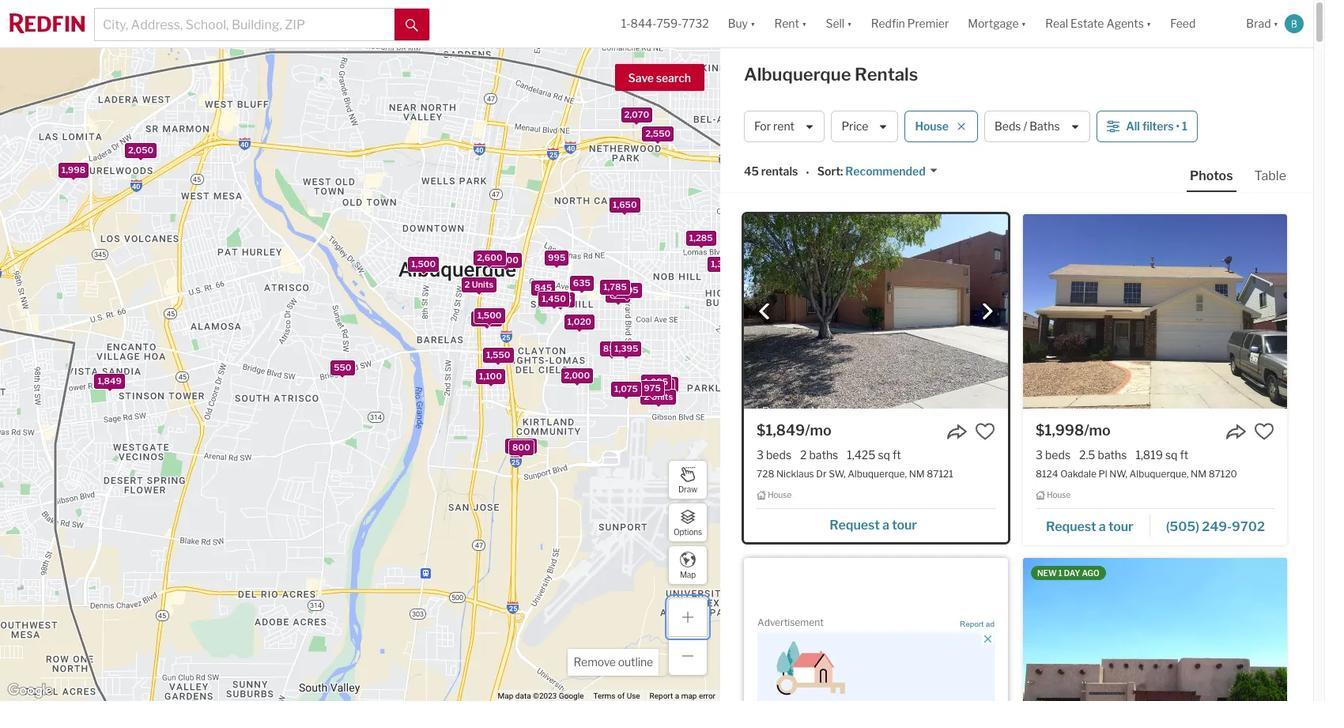 Task type: describe. For each thing, give the bounding box(es) containing it.
request a tour for the left the request a tour button
[[830, 518, 917, 533]]

1 horizontal spatial request a tour button
[[1036, 514, 1150, 537]]

8124
[[1036, 468, 1058, 480]]

(505) 249-9702 link
[[1150, 512, 1275, 539]]

sort
[[817, 165, 841, 178]]

house button
[[905, 111, 978, 142]]

photo of 1720 rosewood ave nw, albuquerque, nm 87120 image
[[1023, 558, 1287, 701]]

report ad
[[960, 620, 995, 628]]

ft for $1,849 /mo
[[893, 448, 901, 462]]

real estate agents ▾
[[1045, 17, 1152, 30]]

draw button
[[668, 460, 708, 500]]

remove
[[574, 655, 616, 669]]

625
[[606, 281, 624, 292]]

1-844-759-7732 link
[[621, 17, 709, 30]]

1,785
[[603, 282, 627, 293]]

albuquerque, for $1,849 /mo
[[848, 468, 907, 480]]

1,095
[[644, 376, 668, 387]]

real
[[1045, 17, 1068, 30]]

save search
[[628, 71, 691, 85]]

$1,998 /mo
[[1036, 422, 1111, 439]]

87120
[[1209, 468, 1237, 480]]

1-844-759-7732
[[621, 17, 709, 30]]

redfin premier
[[871, 17, 949, 30]]

1,595
[[614, 285, 638, 296]]

1,100
[[479, 371, 502, 382]]

1 horizontal spatial 2
[[644, 391, 649, 402]]

for rent
[[754, 120, 795, 133]]

photos
[[1190, 168, 1233, 183]]

save
[[628, 71, 654, 85]]

pl
[[1099, 468, 1107, 480]]

$1,998
[[1036, 422, 1084, 439]]

1 horizontal spatial 2 units
[[644, 391, 673, 402]]

0 horizontal spatial 2
[[464, 279, 470, 290]]

9702
[[1232, 519, 1265, 534]]

sq for $1,998 /mo
[[1165, 448, 1178, 462]]

beds / baths button
[[984, 111, 1090, 142]]

a for the left the request a tour button
[[882, 518, 889, 533]]

rent
[[774, 17, 799, 30]]

a for rightmost the request a tour button
[[1099, 519, 1106, 534]]

1 inside "button"
[[1182, 120, 1187, 133]]

options
[[674, 527, 702, 536]]

1,075
[[614, 384, 638, 395]]

sw,
[[829, 468, 846, 480]]

2,050
[[128, 145, 153, 156]]

(505)
[[1166, 519, 1199, 534]]

map region
[[0, 0, 839, 701]]

ad
[[986, 620, 995, 628]]

brad ▾
[[1246, 17, 1279, 30]]

mortgage
[[968, 17, 1019, 30]]

rentals
[[761, 165, 798, 178]]

845
[[534, 282, 552, 293]]

house for $1,998 /mo
[[1047, 490, 1071, 500]]

1,998
[[61, 165, 85, 176]]

house inside house button
[[915, 120, 949, 133]]

ad region
[[757, 633, 995, 701]]

8124 oakdale pl nw, albuquerque, nm 87120
[[1036, 468, 1237, 480]]

sell ▾ button
[[816, 0, 862, 47]]

outline
[[618, 655, 653, 669]]

0 vertical spatial 2 units
[[464, 279, 493, 290]]

/mo for $1,998
[[1084, 422, 1111, 439]]

buy ▾
[[728, 17, 755, 30]]

45
[[744, 165, 759, 178]]

sell ▾ button
[[826, 0, 852, 47]]

1,000
[[474, 313, 499, 324]]

baths for $1,998 /mo
[[1098, 448, 1127, 462]]

nm for $1,849 /mo
[[909, 468, 925, 480]]

search
[[656, 71, 691, 85]]

(505) 249-9702
[[1166, 519, 1265, 534]]

terms
[[593, 692, 616, 701]]

data
[[515, 692, 531, 701]]

feed
[[1170, 17, 1196, 30]]

report ad button
[[960, 620, 995, 632]]

1 vertical spatial 2,550
[[508, 441, 534, 452]]

2,400
[[493, 255, 518, 266]]

3 for $1,849 /mo
[[757, 448, 764, 462]]

google image
[[4, 681, 56, 701]]

1,550
[[486, 350, 510, 361]]

recommended
[[846, 165, 926, 178]]

save search button
[[615, 64, 704, 91]]

975
[[643, 383, 660, 394]]

970
[[658, 378, 675, 389]]

table
[[1254, 168, 1286, 183]]

• for all filters • 1
[[1176, 120, 1180, 133]]

for rent button
[[744, 111, 825, 142]]

albuquerque, for $1,998 /mo
[[1130, 468, 1189, 480]]

▾ for sell ▾
[[847, 17, 852, 30]]

0 horizontal spatial a
[[675, 692, 679, 701]]

favorite button image
[[975, 421, 995, 442]]

albuquerque
[[744, 64, 851, 85]]

google
[[559, 692, 584, 701]]

mortgage ▾ button
[[968, 0, 1026, 47]]

1,819
[[1136, 448, 1163, 462]]

nm for $1,998 /mo
[[1191, 468, 1207, 480]]

nw,
[[1110, 468, 1128, 480]]

favorite button checkbox for $1,998 /mo
[[1254, 421, 1275, 442]]

all filters • 1
[[1126, 120, 1187, 133]]

use
[[627, 692, 640, 701]]

3 for $1,998 /mo
[[1036, 448, 1043, 462]]

map for map
[[680, 570, 696, 579]]

request for the left the request a tour button
[[830, 518, 880, 533]]

all
[[1126, 120, 1140, 133]]

real estate agents ▾ button
[[1036, 0, 1161, 47]]

1 horizontal spatial 2,550
[[645, 128, 670, 139]]

map
[[681, 692, 697, 701]]

sell
[[826, 17, 845, 30]]



Task type: locate. For each thing, give the bounding box(es) containing it.
:
[[841, 165, 843, 178]]

rentals
[[855, 64, 918, 85]]

error
[[699, 692, 716, 701]]

1 3 beds from the left
[[757, 448, 792, 462]]

1 vertical spatial report
[[650, 692, 673, 701]]

ft for $1,998 /mo
[[1180, 448, 1189, 462]]

1 horizontal spatial request a tour
[[1046, 519, 1133, 534]]

buy ▾ button
[[718, 0, 765, 47]]

2 baths
[[800, 448, 838, 462]]

City, Address, School, Building, ZIP search field
[[95, 9, 395, 40]]

0 vertical spatial 1
[[1182, 120, 1187, 133]]

▾ right rent
[[802, 17, 807, 30]]

photos button
[[1187, 168, 1251, 192]]

request down 728 nicklaus dr sw, albuquerque, nm 87121
[[830, 518, 880, 533]]

3
[[757, 448, 764, 462], [1036, 448, 1043, 462]]

sq for $1,849 /mo
[[878, 448, 890, 462]]

nm left 87120
[[1191, 468, 1207, 480]]

1,395 down the 1,285
[[711, 259, 734, 270]]

1 horizontal spatial beds
[[1045, 448, 1071, 462]]

1 3 from the left
[[757, 448, 764, 462]]

▾ right sell
[[847, 17, 852, 30]]

house for $1,849 /mo
[[768, 490, 792, 500]]

2 3 from the left
[[1036, 448, 1043, 462]]

map data ©2023 google
[[498, 692, 584, 701]]

0 horizontal spatial 1,395
[[614, 343, 638, 354]]

0 horizontal spatial ft
[[893, 448, 901, 462]]

rent ▾
[[774, 17, 807, 30]]

units down 2,600
[[471, 279, 493, 290]]

house left remove house image
[[915, 120, 949, 133]]

3 up 728
[[757, 448, 764, 462]]

0 vertical spatial report
[[960, 620, 984, 628]]

1 /mo from the left
[[805, 422, 832, 439]]

2 ft from the left
[[1180, 448, 1189, 462]]

for
[[754, 120, 771, 133]]

sell ▾
[[826, 17, 852, 30]]

4 ▾ from the left
[[1021, 17, 1026, 30]]

buy ▾ button
[[728, 0, 755, 47]]

favorite button checkbox
[[975, 421, 995, 442], [1254, 421, 1275, 442]]

• left sort
[[806, 166, 809, 179]]

2 favorite button checkbox from the left
[[1254, 421, 1275, 442]]

1,819 sq ft
[[1136, 448, 1189, 462]]

report left 'ad'
[[960, 620, 984, 628]]

tour down nw, on the right bottom of the page
[[1108, 519, 1133, 534]]

2 down 1,095 at the bottom of page
[[644, 391, 649, 402]]

feed button
[[1161, 0, 1237, 47]]

0 horizontal spatial units
[[471, 279, 493, 290]]

submit search image
[[406, 19, 418, 31]]

/mo for $1,849
[[805, 422, 832, 439]]

2,000
[[564, 370, 590, 381]]

45 rentals •
[[744, 165, 809, 179]]

3 beds for $1,849 /mo
[[757, 448, 792, 462]]

nm left 87121
[[909, 468, 925, 480]]

ago
[[1082, 568, 1100, 578]]

2 ▾ from the left
[[802, 17, 807, 30]]

baths for $1,849 /mo
[[809, 448, 838, 462]]

2 up nicklaus
[[800, 448, 807, 462]]

1,500
[[411, 259, 435, 270], [477, 310, 501, 321]]

premier
[[908, 17, 949, 30]]

844-
[[631, 17, 657, 30]]

1 right the filters
[[1182, 120, 1187, 133]]

759-
[[657, 17, 682, 30]]

a up 'ago'
[[1099, 519, 1106, 534]]

3 up 8124
[[1036, 448, 1043, 462]]

sq
[[878, 448, 890, 462], [1165, 448, 1178, 462]]

all filters • 1 button
[[1097, 111, 1198, 142]]

report for report a map error
[[650, 692, 673, 701]]

photo of 728 nicklaus dr sw, albuquerque, nm 87121 image
[[744, 214, 1008, 409]]

oakdale
[[1060, 468, 1097, 480]]

▾ for rent ▾
[[802, 17, 807, 30]]

report
[[960, 620, 984, 628], [650, 692, 673, 701]]

map
[[680, 570, 696, 579], [498, 692, 513, 701]]

0 vertical spatial •
[[1176, 120, 1180, 133]]

baths up nw, on the right bottom of the page
[[1098, 448, 1127, 462]]

0 horizontal spatial tour
[[892, 518, 917, 533]]

a down 728 nicklaus dr sw, albuquerque, nm 87121
[[882, 518, 889, 533]]

1 horizontal spatial baths
[[1098, 448, 1127, 462]]

550
[[333, 362, 351, 373]]

6 ▾ from the left
[[1273, 17, 1279, 30]]

beds / baths
[[995, 120, 1060, 133]]

report a map error
[[650, 692, 716, 701]]

real estate agents ▾ link
[[1045, 0, 1152, 47]]

2 3 beds from the left
[[1036, 448, 1071, 462]]

2 horizontal spatial a
[[1099, 519, 1106, 534]]

beds
[[995, 120, 1021, 133]]

• inside "button"
[[1176, 120, 1180, 133]]

request a tour button down 728 nicklaus dr sw, albuquerque, nm 87121
[[757, 512, 995, 536]]

2 units
[[464, 279, 493, 290], [644, 391, 673, 402]]

• for 45 rentals •
[[806, 166, 809, 179]]

• inside 45 rentals •
[[806, 166, 809, 179]]

0 horizontal spatial nm
[[909, 468, 925, 480]]

249-
[[1202, 519, 1232, 534]]

1,195
[[649, 381, 671, 392]]

1,395
[[711, 259, 734, 270], [614, 343, 638, 354]]

• right the filters
[[1176, 120, 1180, 133]]

tour for the left the request a tour button
[[892, 518, 917, 533]]

1 horizontal spatial albuquerque,
[[1130, 468, 1189, 480]]

1 horizontal spatial 3
[[1036, 448, 1043, 462]]

units down 970
[[651, 391, 673, 402]]

2 nm from the left
[[1191, 468, 1207, 480]]

1 nm from the left
[[909, 468, 925, 480]]

beds for $1,998
[[1045, 448, 1071, 462]]

2 left 845
[[464, 279, 470, 290]]

ft right 1,425
[[893, 448, 901, 462]]

1 horizontal spatial ft
[[1180, 448, 1189, 462]]

2 units down 970
[[644, 391, 673, 402]]

report for report ad
[[960, 620, 984, 628]]

baths up dr
[[809, 448, 838, 462]]

1 horizontal spatial report
[[960, 620, 984, 628]]

a left map
[[675, 692, 679, 701]]

2.5 baths
[[1079, 448, 1127, 462]]

next button image
[[980, 304, 995, 320]]

nicklaus
[[776, 468, 814, 480]]

1 vertical spatial 2 units
[[644, 391, 673, 402]]

1 horizontal spatial /mo
[[1084, 422, 1111, 439]]

0 horizontal spatial 3
[[757, 448, 764, 462]]

1,500 left 2,600
[[411, 259, 435, 270]]

mortgage ▾
[[968, 17, 1026, 30]]

map for map data ©2023 google
[[498, 692, 513, 701]]

2 baths from the left
[[1098, 448, 1127, 462]]

3 ▾ from the left
[[847, 17, 852, 30]]

beds for $1,849
[[766, 448, 792, 462]]

1 horizontal spatial 1
[[1182, 120, 1187, 133]]

1 horizontal spatial favorite button checkbox
[[1254, 421, 1275, 442]]

1 horizontal spatial nm
[[1191, 468, 1207, 480]]

albuquerque,
[[848, 468, 907, 480], [1130, 468, 1189, 480]]

▾ right brad
[[1273, 17, 1279, 30]]

0 horizontal spatial 2 units
[[464, 279, 493, 290]]

0 vertical spatial 1,500
[[411, 259, 435, 270]]

table button
[[1251, 168, 1290, 191]]

2 units down 2,600
[[464, 279, 493, 290]]

▾ right mortgage
[[1021, 17, 1026, 30]]

▾ right agents on the top right
[[1146, 17, 1152, 30]]

850
[[603, 343, 621, 354]]

2,070
[[624, 109, 649, 120]]

1 horizontal spatial tour
[[1108, 519, 1133, 534]]

beds up 8124
[[1045, 448, 1071, 462]]

0 horizontal spatial beds
[[766, 448, 792, 462]]

report left map
[[650, 692, 673, 701]]

terms of use
[[593, 692, 640, 701]]

2 beds from the left
[[1045, 448, 1071, 462]]

0 horizontal spatial request a tour
[[830, 518, 917, 533]]

▾
[[750, 17, 755, 30], [802, 17, 807, 30], [847, 17, 852, 30], [1021, 17, 1026, 30], [1146, 17, 1152, 30], [1273, 17, 1279, 30]]

house down 728
[[768, 490, 792, 500]]

0 horizontal spatial 2,550
[[508, 441, 534, 452]]

▾ inside "dropdown button"
[[1146, 17, 1152, 30]]

remove house image
[[957, 122, 966, 131]]

map inside button
[[680, 570, 696, 579]]

0 horizontal spatial house
[[768, 490, 792, 500]]

albuquerque rentals
[[744, 64, 918, 85]]

1,500 up 1,550 in the left of the page
[[477, 310, 501, 321]]

map down options
[[680, 570, 696, 579]]

previous button image
[[757, 304, 772, 320]]

▾ for buy ▾
[[750, 17, 755, 30]]

/mo up "2.5 baths"
[[1084, 422, 1111, 439]]

1 left day
[[1059, 568, 1063, 578]]

rent
[[773, 120, 795, 133]]

request a tour for rightmost the request a tour button
[[1046, 519, 1133, 534]]

1 vertical spatial 1,395
[[614, 343, 638, 354]]

brad
[[1246, 17, 1271, 30]]

redfin
[[871, 17, 905, 30]]

3 beds up 728
[[757, 448, 792, 462]]

ft right the 1,819
[[1180, 448, 1189, 462]]

1 vertical spatial units
[[651, 391, 673, 402]]

albuquerque, down '1,819 sq ft' on the right
[[1130, 468, 1189, 480]]

report inside button
[[960, 620, 984, 628]]

user photo image
[[1285, 14, 1304, 33]]

house
[[915, 120, 949, 133], [768, 490, 792, 500], [1047, 490, 1071, 500]]

2 vertical spatial 2
[[800, 448, 807, 462]]

1 vertical spatial •
[[806, 166, 809, 179]]

2 albuquerque, from the left
[[1130, 468, 1189, 480]]

▾ for brad ▾
[[1273, 17, 1279, 30]]

0 vertical spatial 2,550
[[645, 128, 670, 139]]

3 beds up 8124
[[1036, 448, 1071, 462]]

2,600
[[477, 252, 502, 263]]

tour for rightmost the request a tour button
[[1108, 519, 1133, 534]]

1,285
[[689, 232, 712, 243]]

2 /mo from the left
[[1084, 422, 1111, 439]]

of
[[618, 692, 625, 701]]

0 vertical spatial map
[[680, 570, 696, 579]]

2
[[464, 279, 470, 290], [644, 391, 649, 402], [800, 448, 807, 462]]

1 horizontal spatial map
[[680, 570, 696, 579]]

▾ for mortgage ▾
[[1021, 17, 1026, 30]]

advertisement
[[757, 617, 824, 628]]

87121
[[927, 468, 953, 480]]

request
[[830, 518, 880, 533], [1046, 519, 1096, 534]]

0 vertical spatial 2
[[464, 279, 470, 290]]

1 horizontal spatial •
[[1176, 120, 1180, 133]]

2 horizontal spatial house
[[1047, 490, 1071, 500]]

request a tour down 728 nicklaus dr sw, albuquerque, nm 87121
[[830, 518, 917, 533]]

new
[[1037, 568, 1057, 578]]

options button
[[668, 503, 708, 542]]

1 horizontal spatial request
[[1046, 519, 1096, 534]]

price button
[[831, 111, 899, 142]]

map left data
[[498, 692, 513, 701]]

agents
[[1107, 17, 1144, 30]]

3 beds for $1,998 /mo
[[1036, 448, 1071, 462]]

1,425 sq ft
[[847, 448, 901, 462]]

favorite button checkbox for $1,849 /mo
[[975, 421, 995, 442]]

728
[[757, 468, 774, 480]]

0 horizontal spatial 1
[[1059, 568, 1063, 578]]

baths
[[809, 448, 838, 462], [1098, 448, 1127, 462]]

request up day
[[1046, 519, 1096, 534]]

0 horizontal spatial sq
[[878, 448, 890, 462]]

0 horizontal spatial request a tour button
[[757, 512, 995, 536]]

photo of 8124 oakdale pl nw, albuquerque, nm 87120 image
[[1023, 214, 1287, 409]]

1 vertical spatial 1
[[1059, 568, 1063, 578]]

1 baths from the left
[[809, 448, 838, 462]]

0 horizontal spatial baths
[[809, 448, 838, 462]]

1 horizontal spatial a
[[882, 518, 889, 533]]

1,650
[[612, 199, 637, 211]]

0 horizontal spatial 3 beds
[[757, 448, 792, 462]]

sq right 1,425
[[878, 448, 890, 462]]

1 sq from the left
[[878, 448, 890, 462]]

1 vertical spatial 1,500
[[477, 310, 501, 321]]

request for rightmost the request a tour button
[[1046, 519, 1096, 534]]

nm
[[909, 468, 925, 480], [1191, 468, 1207, 480]]

1 horizontal spatial 1,395
[[711, 259, 734, 270]]

rent ▾ button
[[765, 0, 816, 47]]

request a tour up 'ago'
[[1046, 519, 1133, 534]]

favorite button image
[[1254, 421, 1275, 442]]

albuquerque, down 1,425 sq ft
[[848, 468, 907, 480]]

house down 8124
[[1047, 490, 1071, 500]]

redfin premier button
[[862, 0, 959, 47]]

1 ft from the left
[[893, 448, 901, 462]]

1 favorite button checkbox from the left
[[975, 421, 995, 442]]

0 horizontal spatial •
[[806, 166, 809, 179]]

1 horizontal spatial sq
[[1165, 448, 1178, 462]]

/mo up 2 baths
[[805, 422, 832, 439]]

tour down 728 nicklaus dr sw, albuquerque, nm 87121
[[892, 518, 917, 533]]

1,395 up 1,075
[[614, 343, 638, 354]]

0 horizontal spatial report
[[650, 692, 673, 701]]

995
[[548, 252, 565, 263]]

0 horizontal spatial favorite button checkbox
[[975, 421, 995, 442]]

2.5
[[1079, 448, 1096, 462]]

0 vertical spatial 1,395
[[711, 259, 734, 270]]

1 vertical spatial 2
[[644, 391, 649, 402]]

map button
[[668, 546, 708, 585]]

1 horizontal spatial 3 beds
[[1036, 448, 1071, 462]]

5 ▾ from the left
[[1146, 17, 1152, 30]]

1 vertical spatial map
[[498, 692, 513, 701]]

0 horizontal spatial map
[[498, 692, 513, 701]]

estate
[[1071, 17, 1104, 30]]

dr
[[816, 468, 827, 480]]

2 horizontal spatial 2
[[800, 448, 807, 462]]

1 beds from the left
[[766, 448, 792, 462]]

0 vertical spatial units
[[471, 279, 493, 290]]

3 beds
[[757, 448, 792, 462], [1036, 448, 1071, 462]]

1 horizontal spatial house
[[915, 120, 949, 133]]

$1,849 /mo
[[757, 422, 832, 439]]

terms of use link
[[593, 692, 640, 701]]

7732
[[682, 17, 709, 30]]

0 horizontal spatial /mo
[[805, 422, 832, 439]]

1 ▾ from the left
[[750, 17, 755, 30]]

0 horizontal spatial 1,500
[[411, 259, 435, 270]]

request a tour button up 'ago'
[[1036, 514, 1150, 537]]

1 horizontal spatial units
[[651, 391, 673, 402]]

0 horizontal spatial request
[[830, 518, 880, 533]]

0 horizontal spatial albuquerque,
[[848, 468, 907, 480]]

2 sq from the left
[[1165, 448, 1178, 462]]

1 horizontal spatial 1,500
[[477, 310, 501, 321]]

1 albuquerque, from the left
[[848, 468, 907, 480]]

beds up 728
[[766, 448, 792, 462]]

1,425
[[847, 448, 876, 462]]

728 nicklaus dr sw, albuquerque, nm 87121
[[757, 468, 953, 480]]

▾ right buy
[[750, 17, 755, 30]]

sq right the 1,819
[[1165, 448, 1178, 462]]



Task type: vqa. For each thing, say whether or not it's contained in the screenshot.
DAYS to the left
no



